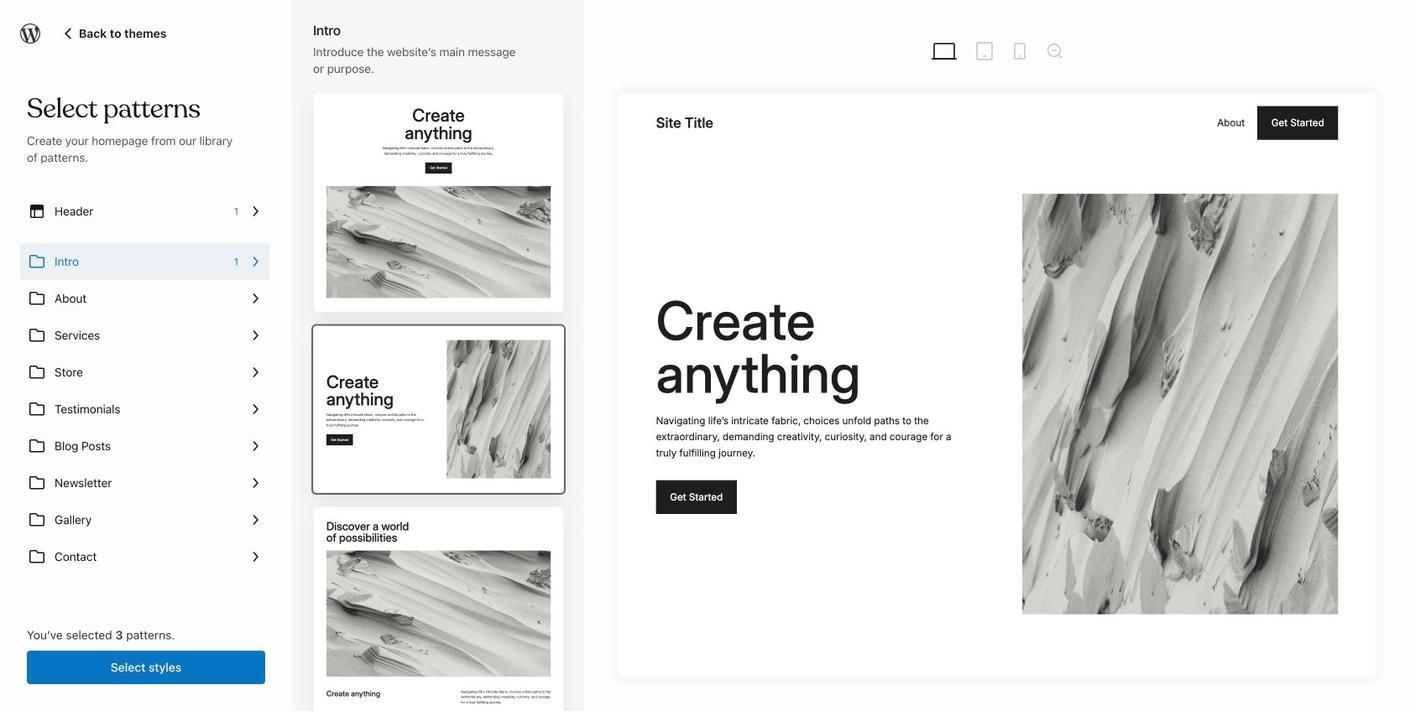 Task type: vqa. For each thing, say whether or not it's contained in the screenshot.
More options for site Site Title image
no



Task type: describe. For each thing, give the bounding box(es) containing it.
zoom out 50% image
[[1045, 41, 1065, 61]]

block patterns list box
[[313, 92, 564, 712]]

intro: centered content with image below image
[[314, 93, 376, 147]]

desktop image
[[929, 36, 960, 66]]



Task type: locate. For each thing, give the bounding box(es) containing it.
list item
[[20, 243, 270, 280]]

tablet image
[[975, 41, 995, 61]]

intro: two column with content and image image
[[314, 327, 376, 368]]

phone image
[[1010, 41, 1030, 61]]

intro: heading with image and two columns below image
[[314, 508, 376, 565]]

list
[[20, 193, 270, 626]]



